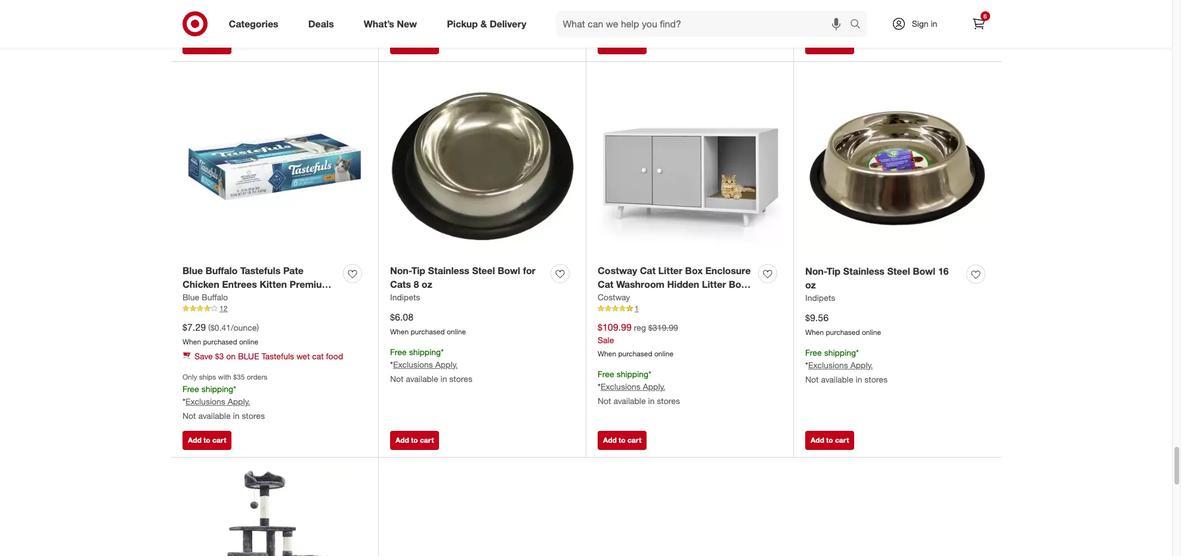 Task type: vqa. For each thing, say whether or not it's contained in the screenshot.
second November 17 from left
no



Task type: describe. For each thing, give the bounding box(es) containing it.
)
[[257, 323, 259, 333]]

what's
[[364, 18, 394, 30]]

purchased inside $109.99 reg $319.99 sale when purchased online
[[619, 350, 653, 359]]

in for non-tip stainless steel bowl 16 oz
[[856, 375, 863, 385]]

blue for blue buffalo tastefuls pate chicken entrees kitten premium wet cat food - 3oz/6ct
[[183, 265, 203, 277]]

$35
[[233, 373, 245, 382]]

wet
[[183, 293, 200, 304]]

$3
[[215, 352, 224, 362]]

pickup & delivery
[[447, 18, 527, 30]]

washroom
[[616, 279, 665, 291]]

bowl for for
[[498, 265, 521, 277]]

cats
[[390, 279, 411, 291]]

$109.99
[[598, 322, 632, 334]]

apply. for oz
[[851, 360, 873, 370]]

shipping for oz
[[825, 348, 856, 358]]

$6.08 when purchased online
[[390, 312, 466, 337]]

sign in
[[912, 19, 938, 29]]

not for non-tip stainless steel bowl 16 oz
[[806, 375, 819, 385]]

tastefuls inside blue buffalo tastefuls pate chicken entrees kitten premium wet cat food - 3oz/6ct
[[240, 265, 281, 277]]

pickup & delivery link
[[437, 11, 542, 37]]

free for non-tip stainless steel bowl for cats 8 oz
[[390, 347, 407, 357]]

0 vertical spatial box
[[685, 265, 703, 277]]

non- for cats
[[390, 265, 412, 277]]

apply. for cats
[[435, 360, 458, 370]]

1 vertical spatial box
[[729, 279, 747, 291]]

exclusions apply. link down ships
[[186, 397, 250, 407]]

exclusions for costway cat litter box enclosure cat washroom hidden litter box enclosure grey
[[601, 382, 641, 392]]

6
[[984, 13, 987, 20]]

when inside $9.56 when purchased online
[[806, 328, 824, 337]]

orders
[[247, 373, 268, 382]]

oz inside non-tip stainless steel bowl for cats 8 oz
[[422, 279, 433, 291]]

6 link
[[966, 11, 992, 37]]

new
[[397, 18, 417, 30]]

cat inside blue buffalo tastefuls pate chicken entrees kitten premium wet cat food - 3oz/6ct
[[202, 293, 218, 304]]

1
[[635, 304, 639, 313]]

costway for costway
[[598, 293, 630, 303]]

entrees
[[222, 279, 257, 291]]

exclusions apply. link for cats
[[393, 360, 458, 370]]

1 horizontal spatial free shipping * * exclusions apply. not available in stores
[[598, 369, 680, 406]]

0 horizontal spatial enclosure
[[598, 293, 643, 304]]

stainless for cats
[[428, 265, 470, 277]]

$9.56 when purchased online
[[806, 312, 882, 337]]

indipets for oz
[[806, 293, 836, 303]]

$0.41
[[211, 323, 231, 333]]

stores inside not available at check nearby stores
[[237, 15, 260, 25]]

wet
[[297, 352, 310, 362]]

2
[[441, 15, 445, 25]]

3oz/6ct
[[253, 293, 287, 304]]

steel for 16
[[888, 266, 911, 278]]

grey
[[646, 293, 667, 304]]

blue buffalo tastefuls pate chicken entrees kitten premium wet cat food - 3oz/6ct link
[[183, 265, 338, 304]]

* down $9.56 when purchased online
[[856, 348, 859, 358]]

costway for costway cat litter box enclosure cat washroom hidden litter box enclosure grey
[[598, 265, 638, 277]]

ships
[[199, 373, 216, 382]]

free for non-tip stainless steel bowl 16 oz
[[806, 348, 822, 358]]

categories link
[[219, 11, 293, 37]]

exclusions inside only ships with $35 orders free shipping * * exclusions apply. not available in stores
[[186, 397, 225, 407]]

pickup
[[489, 15, 514, 25]]

within
[[416, 15, 438, 25]]

indipets link for cats
[[390, 292, 420, 304]]

* down sale
[[598, 382, 601, 392]]

cat
[[312, 352, 324, 362]]

stores for non-tip stainless steel bowl for cats 8 oz
[[450, 374, 473, 384]]

$6.08
[[390, 312, 414, 324]]

search
[[845, 19, 873, 31]]

$9.56
[[806, 312, 829, 324]]

apply. for washroom
[[643, 382, 666, 392]]

sign in link
[[882, 11, 956, 37]]

pickup
[[447, 18, 478, 30]]

2 horizontal spatial cat
[[640, 265, 656, 277]]

blue for blue buffalo
[[183, 293, 199, 303]]

non-tip stainless steel bowl 16 oz
[[806, 266, 949, 291]]

premium
[[290, 279, 331, 291]]

stores inside only ships with $35 orders free shipping * * exclusions apply. not available in stores
[[242, 411, 265, 421]]

available for costway cat litter box enclosure cat washroom hidden litter box enclosure grey
[[614, 396, 646, 406]]

buffalo for blue buffalo
[[202, 293, 228, 303]]

free shipping * * exclusions apply. not available in stores for $6.08
[[390, 347, 473, 384]]

12
[[220, 304, 228, 313]]

ready
[[390, 15, 414, 25]]

apply. inside only ships with $35 orders free shipping * * exclusions apply. not available in stores
[[228, 397, 250, 407]]

reg
[[634, 323, 646, 333]]

check nearby stores button
[[183, 14, 260, 26]]

online inside $6.08 when purchased online
[[447, 328, 466, 337]]

* down $6.08 when purchased online
[[441, 347, 444, 357]]

$7.29
[[183, 322, 206, 334]]

not for non-tip stainless steel bowl for cats 8 oz
[[390, 374, 404, 384]]

stores for non-tip stainless steel bowl 16 oz
[[865, 375, 888, 385]]

online inside $109.99 reg $319.99 sale when purchased online
[[655, 350, 674, 359]]

non-tip stainless steel bowl for cats 8 oz link
[[390, 265, 546, 292]]

1 vertical spatial cat
[[598, 279, 614, 291]]

ready within 2 hours with pickup
[[390, 15, 514, 25]]

steel for for
[[472, 265, 495, 277]]

pate
[[283, 265, 304, 277]]

in for non-tip stainless steel bowl for cats 8 oz
[[441, 374, 447, 384]]

exclusions apply. link for washroom
[[601, 382, 666, 392]]

categories
[[229, 18, 279, 30]]

hidden
[[667, 279, 700, 291]]

in for costway cat litter box enclosure cat washroom hidden litter box enclosure grey
[[648, 396, 655, 406]]

sale
[[598, 335, 614, 346]]



Task type: locate. For each thing, give the bounding box(es) containing it.
0 vertical spatial litter
[[659, 265, 683, 277]]

0 horizontal spatial cat
[[202, 293, 218, 304]]

$7.29 ( $0.41 /ounce ) when purchased online
[[183, 322, 259, 347]]

tip up "8"
[[412, 265, 426, 277]]

free
[[390, 347, 407, 357], [806, 348, 822, 358], [598, 369, 615, 380], [183, 384, 199, 395]]

steel left for
[[472, 265, 495, 277]]

blue buffalo tastefuls pate chicken entrees kitten premium wet cat food - 3oz/6ct image
[[183, 74, 366, 258], [183, 74, 366, 258]]

indipets link
[[390, 292, 420, 304], [806, 293, 836, 304]]

non- up cats on the left bottom of page
[[390, 265, 412, 277]]

0 horizontal spatial steel
[[472, 265, 495, 277]]

0 horizontal spatial indipets link
[[390, 292, 420, 304]]

tip up $9.56
[[827, 266, 841, 278]]

*
[[441, 347, 444, 357], [856, 348, 859, 358], [390, 360, 393, 370], [806, 360, 809, 370], [649, 369, 652, 380], [598, 382, 601, 392], [233, 384, 236, 395], [183, 397, 186, 407]]

$109.99 reg $319.99 sale when purchased online
[[598, 322, 678, 359]]

sign
[[912, 19, 929, 29]]

with right the hours
[[471, 15, 487, 25]]

costway inside the costway cat litter box enclosure cat washroom hidden litter box enclosure grey
[[598, 265, 638, 277]]

0 horizontal spatial indipets
[[390, 293, 420, 303]]

when inside $7.29 ( $0.41 /ounce ) when purchased online
[[183, 338, 201, 347]]

indipets down cats on the left bottom of page
[[390, 293, 420, 303]]

shipping inside only ships with $35 orders free shipping * * exclusions apply. not available in stores
[[201, 384, 233, 395]]

buffalo for blue buffalo tastefuls pate chicken entrees kitten premium wet cat food - 3oz/6ct
[[206, 265, 238, 277]]

apply. down $6.08 when purchased online
[[435, 360, 458, 370]]

available inside only ships with $35 orders free shipping * * exclusions apply. not available in stores
[[198, 411, 231, 421]]

steel inside non-tip stainless steel bowl for cats 8 oz
[[472, 265, 495, 277]]

at
[[233, 3, 240, 13]]

when down $6.08 on the bottom
[[390, 328, 409, 337]]

blue up 'chicken'
[[183, 265, 203, 277]]

0 vertical spatial buffalo
[[206, 265, 238, 277]]

non- for oz
[[806, 266, 827, 278]]

stainless for oz
[[844, 266, 885, 278]]

tip inside non-tip stainless steel bowl for cats 8 oz
[[412, 265, 426, 277]]

apply. down $109.99 reg $319.99 sale when purchased online
[[643, 382, 666, 392]]

exclusions down sale
[[601, 382, 641, 392]]

blue inside blue buffalo tastefuls pate chicken entrees kitten premium wet cat food - 3oz/6ct
[[183, 265, 203, 277]]

* down $109.99 reg $319.99 sale when purchased online
[[649, 369, 652, 380]]

2 vertical spatial cat
[[202, 293, 218, 304]]

0 vertical spatial tastefuls
[[240, 265, 281, 277]]

* down only
[[183, 397, 186, 407]]

apply. down $35
[[228, 397, 250, 407]]

0 horizontal spatial non-
[[390, 265, 412, 277]]

0 vertical spatial costway
[[598, 265, 638, 277]]

free down sale
[[598, 369, 615, 380]]

add to cart button
[[183, 36, 232, 55], [390, 36, 439, 55], [598, 36, 647, 55], [806, 36, 855, 55], [183, 432, 232, 451], [390, 432, 439, 451], [598, 432, 647, 451], [806, 432, 855, 451]]

non-tip stainless steel bowl for cats 8 oz
[[390, 265, 536, 291]]

stores
[[237, 15, 260, 25], [450, 374, 473, 384], [865, 375, 888, 385], [657, 396, 680, 406], [242, 411, 265, 421]]

what's new
[[364, 18, 417, 30]]

0 horizontal spatial bowl
[[498, 265, 521, 277]]

online down non-tip stainless steel bowl for cats 8 oz
[[447, 328, 466, 337]]

only ships with $35 orders free shipping * * exclusions apply. not available in stores
[[183, 373, 268, 421]]

tip for cats
[[412, 265, 426, 277]]

with
[[471, 15, 487, 25], [218, 373, 231, 382]]

1 vertical spatial enclosure
[[598, 293, 643, 304]]

non- inside "non-tip stainless steel bowl 16 oz"
[[806, 266, 827, 278]]

exclusions apply. link down $9.56 when purchased online
[[809, 360, 873, 370]]

when inside $109.99 reg $319.99 sale when purchased online
[[598, 350, 617, 359]]

free shipping * * exclusions apply. not available in stores for $9.56
[[806, 348, 888, 385]]

blue
[[238, 352, 259, 362]]

(
[[208, 323, 211, 333]]

2 costway from the top
[[598, 293, 630, 303]]

0 vertical spatial blue
[[183, 265, 203, 277]]

tastefuls left wet
[[262, 352, 294, 362]]

food
[[221, 293, 244, 304]]

1 horizontal spatial indipets link
[[806, 293, 836, 304]]

exclusions apply. link
[[393, 360, 458, 370], [809, 360, 873, 370], [601, 382, 666, 392], [186, 397, 250, 407]]

shipping for washroom
[[617, 369, 649, 380]]

indipets for cats
[[390, 293, 420, 303]]

shipping down $9.56 when purchased online
[[825, 348, 856, 358]]

shipping down ships
[[201, 384, 233, 395]]

free down $9.56
[[806, 348, 822, 358]]

enclosure
[[706, 265, 751, 277], [598, 293, 643, 304]]

indipets link up $9.56
[[806, 293, 836, 304]]

indipets up $9.56
[[806, 293, 836, 303]]

1 horizontal spatial indipets
[[806, 293, 836, 303]]

indipets link down cats on the left bottom of page
[[390, 292, 420, 304]]

1 horizontal spatial non-
[[806, 266, 827, 278]]

free inside only ships with $35 orders free shipping * * exclusions apply. not available in stores
[[183, 384, 199, 395]]

shipping
[[409, 347, 441, 357], [825, 348, 856, 358], [617, 369, 649, 380], [201, 384, 233, 395]]

1 horizontal spatial steel
[[888, 266, 911, 278]]

stainless up $6.08 when purchased online
[[428, 265, 470, 277]]

What can we help you find? suggestions appear below search field
[[556, 11, 853, 37]]

available for non-tip stainless steel bowl 16 oz
[[821, 375, 854, 385]]

0 horizontal spatial stainless
[[428, 265, 470, 277]]

save $3 on blue tastefuls wet cat food
[[195, 352, 343, 362]]

purchased inside $7.29 ( $0.41 /ounce ) when purchased online
[[203, 338, 237, 347]]

costway down washroom
[[598, 293, 630, 303]]

online
[[447, 328, 466, 337], [862, 328, 882, 337], [239, 338, 258, 347], [655, 350, 674, 359]]

1 horizontal spatial enclosure
[[706, 265, 751, 277]]

bowl left "16"
[[913, 266, 936, 278]]

* down $6.08 on the bottom
[[390, 360, 393, 370]]

costway link
[[598, 292, 630, 304]]

nearby
[[209, 15, 235, 25]]

oz inside "non-tip stainless steel bowl 16 oz"
[[806, 279, 816, 291]]

blue buffalo
[[183, 293, 228, 303]]

costway up washroom
[[598, 265, 638, 277]]

1 vertical spatial blue
[[183, 293, 199, 303]]

yaheetech 57" multi level cat tower tall cat tree with basket & condo & scratching post image
[[183, 470, 366, 557], [183, 470, 366, 557]]

0 horizontal spatial oz
[[422, 279, 433, 291]]

free shipping * * exclusions apply. not available in stores down $6.08 when purchased online
[[390, 347, 473, 384]]

chicken
[[183, 279, 219, 291]]

bowl inside "non-tip stainless steel bowl 16 oz"
[[913, 266, 936, 278]]

0 horizontal spatial tip
[[412, 265, 426, 277]]

1 horizontal spatial cat
[[598, 279, 614, 291]]

1 horizontal spatial bowl
[[913, 266, 936, 278]]

exclusions down $9.56 when purchased online
[[809, 360, 849, 370]]

bowl inside non-tip stainless steel bowl for cats 8 oz
[[498, 265, 521, 277]]

cat
[[640, 265, 656, 277], [598, 279, 614, 291], [202, 293, 218, 304]]

1 blue from the top
[[183, 265, 203, 277]]

litter up hidden
[[659, 265, 683, 277]]

steel inside "non-tip stainless steel bowl 16 oz"
[[888, 266, 911, 278]]

free shipping * * exclusions apply. not available in stores down $9.56 when purchased online
[[806, 348, 888, 385]]

food
[[326, 352, 343, 362]]

purchased down $9.56
[[826, 328, 860, 337]]

bowl for 16
[[913, 266, 936, 278]]

1 horizontal spatial tip
[[827, 266, 841, 278]]

apply.
[[435, 360, 458, 370], [851, 360, 873, 370], [643, 382, 666, 392], [228, 397, 250, 407]]

1 horizontal spatial stainless
[[844, 266, 885, 278]]

1 horizontal spatial with
[[471, 15, 487, 25]]

exclusions apply. link down $109.99 reg $319.99 sale when purchased online
[[601, 382, 666, 392]]

purchased down $0.41
[[203, 338, 237, 347]]

tip inside "non-tip stainless steel bowl 16 oz"
[[827, 266, 841, 278]]

enclosure down washroom
[[598, 293, 643, 304]]

1 link
[[598, 304, 782, 314]]

0 horizontal spatial box
[[685, 265, 703, 277]]

when down sale
[[598, 350, 617, 359]]

buffalo inside blue buffalo tastefuls pate chicken entrees kitten premium wet cat food - 3oz/6ct
[[206, 265, 238, 277]]

indipets
[[390, 293, 420, 303], [806, 293, 836, 303]]

with left $35
[[218, 373, 231, 382]]

stainless up $9.56 when purchased online
[[844, 266, 885, 278]]

non-
[[390, 265, 412, 277], [806, 266, 827, 278]]

deals
[[308, 18, 334, 30]]

1 vertical spatial costway
[[598, 293, 630, 303]]

costway cat litter box enclosure cat washroom hidden litter box enclosure grey link
[[598, 265, 754, 304]]

what's new link
[[354, 11, 432, 37]]

add
[[188, 40, 202, 49], [396, 40, 409, 49], [603, 40, 617, 49], [811, 40, 825, 49], [188, 437, 202, 445], [396, 437, 409, 445], [603, 437, 617, 445], [811, 437, 825, 445]]

shipping down $109.99 reg $319.99 sale when purchased online
[[617, 369, 649, 380]]

costway cat litter box enclosure cat washroom hidden litter box enclosure grey
[[598, 265, 751, 304]]

purchased down $6.08 on the bottom
[[411, 328, 445, 337]]

oz
[[422, 279, 433, 291], [806, 279, 816, 291]]

not for costway cat litter box enclosure cat washroom hidden litter box enclosure grey
[[598, 396, 611, 406]]

non-tip stainless steel bowl 16 oz image
[[806, 74, 990, 258], [806, 74, 990, 258]]

cart
[[212, 40, 226, 49], [420, 40, 434, 49], [628, 40, 642, 49], [835, 40, 849, 49], [212, 437, 226, 445], [420, 437, 434, 445], [628, 437, 642, 445], [835, 437, 849, 445]]

0 horizontal spatial with
[[218, 373, 231, 382]]

online inside $9.56 when purchased online
[[862, 328, 882, 337]]

buffalo
[[206, 265, 238, 277], [202, 293, 228, 303]]

buffalo up entrees in the left of the page
[[206, 265, 238, 277]]

online down $319.99
[[655, 350, 674, 359]]

tip
[[412, 265, 426, 277], [827, 266, 841, 278]]

cat up "costway" link
[[598, 279, 614, 291]]

search button
[[845, 11, 873, 39]]

free for costway cat litter box enclosure cat washroom hidden litter box enclosure grey
[[598, 369, 615, 380]]

exclusions for non-tip stainless steel bowl for cats 8 oz
[[393, 360, 433, 370]]

bowl
[[498, 265, 521, 277], [913, 266, 936, 278]]

stainless
[[428, 265, 470, 277], [844, 266, 885, 278]]

$319.99
[[649, 323, 678, 333]]

stores for costway cat litter box enclosure cat washroom hidden litter box enclosure grey
[[657, 396, 680, 406]]

free shipping * * exclusions apply. not available in stores
[[390, 347, 473, 384], [806, 348, 888, 385], [598, 369, 680, 406]]

box up hidden
[[685, 265, 703, 277]]

free shipping * * exclusions apply. not available in stores down $109.99 reg $319.99 sale when purchased online
[[598, 369, 680, 406]]

costway
[[598, 265, 638, 277], [598, 293, 630, 303]]

oz up $9.56
[[806, 279, 816, 291]]

non- up $9.56
[[806, 266, 827, 278]]

online inside $7.29 ( $0.41 /ounce ) when purchased online
[[239, 338, 258, 347]]

0 vertical spatial with
[[471, 15, 487, 25]]

with inside only ships with $35 orders free shipping * * exclusions apply. not available in stores
[[218, 373, 231, 382]]

* down $9.56
[[806, 360, 809, 370]]

online up blue
[[239, 338, 258, 347]]

box up 1 link at the right of the page
[[729, 279, 747, 291]]

blue buffalo tastefuls pate chicken entrees kitten premium wet cat food - 3oz/6ct
[[183, 265, 331, 304]]

8
[[414, 279, 419, 291]]

0 vertical spatial enclosure
[[706, 265, 751, 277]]

buffalo inside blue buffalo link
[[202, 293, 228, 303]]

1 vertical spatial tastefuls
[[262, 352, 294, 362]]

cat down 'chicken'
[[202, 293, 218, 304]]

non-tip stainless steel bowl for cats 8 oz image
[[390, 74, 574, 258], [390, 74, 574, 258]]

exclusions for non-tip stainless steel bowl 16 oz
[[809, 360, 849, 370]]

in inside only ships with $35 orders free shipping * * exclusions apply. not available in stores
[[233, 411, 240, 421]]

exclusions down ships
[[186, 397, 225, 407]]

1 horizontal spatial litter
[[702, 279, 727, 291]]

non-tip stainless steel bowl 16 oz link
[[806, 265, 962, 293]]

1 horizontal spatial box
[[729, 279, 747, 291]]

shipping for cats
[[409, 347, 441, 357]]

12 link
[[183, 304, 366, 314]]

online down "non-tip stainless steel bowl 16 oz" on the right
[[862, 328, 882, 337]]

check
[[183, 15, 207, 25]]

indipets link for oz
[[806, 293, 836, 304]]

not inside only ships with $35 orders free shipping * * exclusions apply. not available in stores
[[183, 411, 196, 421]]

0 horizontal spatial free shipping * * exclusions apply. not available in stores
[[390, 347, 473, 384]]

oz right "8"
[[422, 279, 433, 291]]

blue buffalo link
[[183, 292, 228, 304]]

cat up washroom
[[640, 265, 656, 277]]

non- inside non-tip stainless steel bowl for cats 8 oz
[[390, 265, 412, 277]]

litter right hidden
[[702, 279, 727, 291]]

when
[[390, 328, 409, 337], [806, 328, 824, 337], [183, 338, 201, 347], [598, 350, 617, 359]]

free down only
[[183, 384, 199, 395]]

tastefuls up kitten
[[240, 265, 281, 277]]

when down $7.29
[[183, 338, 201, 347]]

0 horizontal spatial litter
[[659, 265, 683, 277]]

16
[[939, 266, 949, 278]]

tip for oz
[[827, 266, 841, 278]]

when down $9.56
[[806, 328, 824, 337]]

add to cart
[[188, 40, 226, 49], [396, 40, 434, 49], [603, 40, 642, 49], [811, 40, 849, 49], [188, 437, 226, 445], [396, 437, 434, 445], [603, 437, 642, 445], [811, 437, 849, 445]]

stainless inside "non-tip stainless steel bowl 16 oz"
[[844, 266, 885, 278]]

exclusions apply. link down $6.08 when purchased online
[[393, 360, 458, 370]]

steel
[[472, 265, 495, 277], [888, 266, 911, 278]]

available for non-tip stainless steel bowl for cats 8 oz
[[406, 374, 438, 384]]

* down $35
[[233, 384, 236, 395]]

available inside not available at check nearby stores
[[198, 3, 231, 13]]

2 blue from the top
[[183, 293, 199, 303]]

/ounce
[[231, 323, 257, 333]]

on
[[226, 352, 236, 362]]

1 costway from the top
[[598, 265, 638, 277]]

purchased inside $9.56 when purchased online
[[826, 328, 860, 337]]

1 vertical spatial litter
[[702, 279, 727, 291]]

blue down 'chicken'
[[183, 293, 199, 303]]

purchased inside $6.08 when purchased online
[[411, 328, 445, 337]]

0 vertical spatial cat
[[640, 265, 656, 277]]

-
[[246, 293, 250, 304]]

1 vertical spatial with
[[218, 373, 231, 382]]

free down $6.08 on the bottom
[[390, 347, 407, 357]]

exclusions apply. link for oz
[[809, 360, 873, 370]]

when inside $6.08 when purchased online
[[390, 328, 409, 337]]

bowl left for
[[498, 265, 521, 277]]

exclusions down $6.08 when purchased online
[[393, 360, 433, 370]]

save
[[195, 352, 213, 362]]

1 vertical spatial buffalo
[[202, 293, 228, 303]]

delivery
[[490, 18, 527, 30]]

hours
[[448, 15, 469, 25]]

stainless inside non-tip stainless steel bowl for cats 8 oz
[[428, 265, 470, 277]]

costway cat litter box enclosure cat washroom hidden litter box enclosure grey image
[[598, 74, 782, 258], [598, 74, 782, 258]]

purchased down reg at bottom right
[[619, 350, 653, 359]]

not inside not available at check nearby stores
[[183, 3, 196, 13]]

for
[[523, 265, 536, 277]]

buffalo up 12
[[202, 293, 228, 303]]

&
[[481, 18, 487, 30]]

only
[[183, 373, 197, 382]]

steel left "16"
[[888, 266, 911, 278]]

apply. down $9.56 when purchased online
[[851, 360, 873, 370]]

enclosure up 1 link at the right of the page
[[706, 265, 751, 277]]

to
[[204, 40, 210, 49], [411, 40, 418, 49], [619, 40, 626, 49], [827, 40, 834, 49], [204, 437, 210, 445], [411, 437, 418, 445], [619, 437, 626, 445], [827, 437, 834, 445]]

shipping down $6.08 when purchased online
[[409, 347, 441, 357]]

1 horizontal spatial oz
[[806, 279, 816, 291]]

2 horizontal spatial free shipping * * exclusions apply. not available in stores
[[806, 348, 888, 385]]

deals link
[[298, 11, 349, 37]]

blue
[[183, 265, 203, 277], [183, 293, 199, 303]]

in
[[931, 19, 938, 29], [441, 374, 447, 384], [856, 375, 863, 385], [648, 396, 655, 406], [233, 411, 240, 421]]

kitten
[[260, 279, 287, 291]]

not available at check nearby stores
[[183, 3, 260, 25]]

litter
[[659, 265, 683, 277], [702, 279, 727, 291]]



